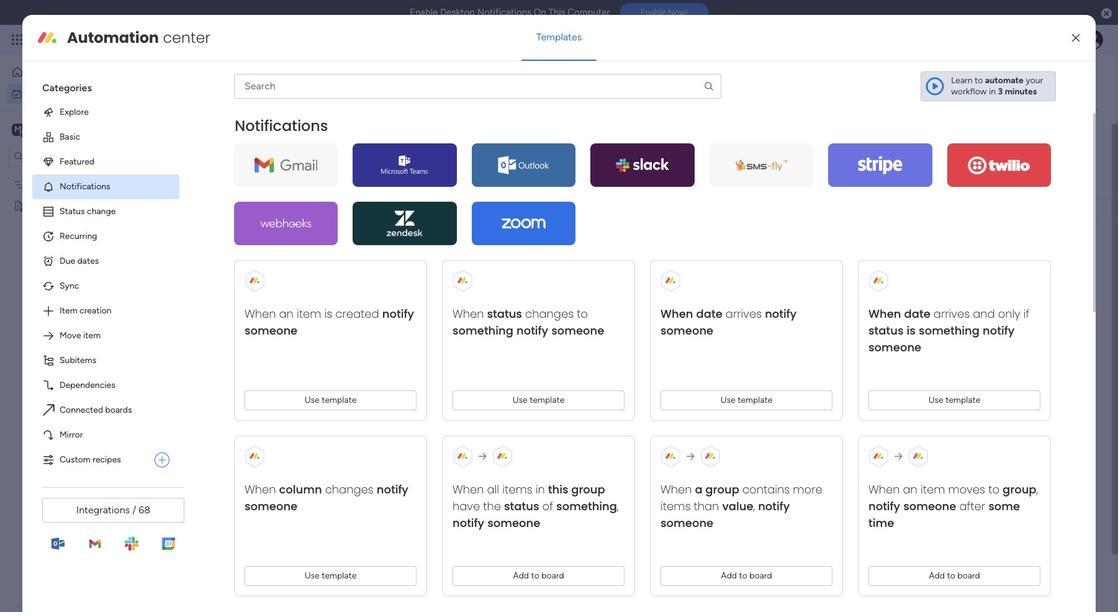 Task type: locate. For each thing, give the bounding box(es) containing it.
marketing
[[29, 179, 68, 190]]

0 horizontal spatial a
[[256, 425, 264, 441]]

templates button
[[521, 22, 597, 52]]

when inside when date arrives notify someone
[[661, 306, 693, 322]]

0 horizontal spatial work
[[41, 88, 60, 98]]

when inside when an item is created notify someone
[[245, 306, 276, 322]]

dapulse close image
[[1102, 7, 1112, 20]]

1 add from the left
[[513, 571, 529, 581]]

1 horizontal spatial is
[[907, 323, 916, 338]]

0 vertical spatial status
[[487, 306, 522, 322]]

1 horizontal spatial something
[[556, 499, 617, 514]]

None search field
[[234, 74, 722, 99], [183, 124, 300, 144]]

option
[[0, 173, 158, 176]]

0 inside "later / 0 items"
[[249, 384, 254, 395]]

items up without a date / 0 items
[[256, 384, 278, 395]]

items right done
[[370, 129, 391, 139]]

in
[[989, 86, 996, 97], [536, 482, 545, 497]]

plan
[[70, 179, 87, 190]]

when column changes notify someone
[[245, 482, 408, 514]]

move
[[60, 330, 81, 341]]

today / 0 items
[[209, 247, 285, 262]]

item
[[286, 183, 303, 194], [297, 306, 321, 322], [83, 330, 101, 341], [921, 482, 945, 497]]

item right 1
[[286, 183, 303, 194]]

item up the some time at the right bottom of the page
[[921, 482, 945, 497]]

2 vertical spatial this
[[209, 291, 232, 307]]

someone inside when an item moves to group , notify someone after
[[904, 499, 956, 514]]

0 vertical spatial status
[[969, 179, 994, 190]]

1 horizontal spatial date
[[696, 306, 723, 322]]

group up some on the bottom right of the page
[[1003, 482, 1037, 497]]

move item
[[60, 330, 101, 341]]

0 vertical spatial none search field
[[234, 74, 722, 99]]

my left 'categories' in the left top of the page
[[27, 88, 39, 98]]

notify inside when an item is created notify someone
[[382, 306, 414, 322]]

when inside when status changes   to something notify someone
[[453, 306, 484, 322]]

sync option
[[32, 274, 179, 299]]

1 vertical spatial is
[[907, 323, 916, 338]]

2 horizontal spatial group
[[1003, 482, 1037, 497]]

when for when date arrives notify someone
[[661, 306, 693, 322]]

an for is
[[279, 306, 294, 322]]

2 horizontal spatial notifications
[[477, 7, 532, 18]]

group right the this
[[571, 482, 605, 497]]

add to board
[[513, 571, 564, 581], [721, 571, 772, 581], [929, 571, 980, 581]]

1 arrives from the left
[[726, 306, 762, 322]]

work right monday
[[100, 32, 123, 47]]

moves
[[948, 482, 985, 497]]

1 add to board from the left
[[513, 571, 564, 581]]

status inside option
[[60, 206, 85, 217]]

1 group from the left
[[571, 482, 605, 497]]

search image inside filter dashboard by text 'search box'
[[285, 129, 295, 139]]

status
[[487, 306, 522, 322], [869, 323, 904, 338], [504, 499, 539, 514]]

group inside when all items in this group have the status of something , notify someone
[[571, 482, 605, 497]]

week down today / 0 items
[[235, 291, 264, 307]]

0 horizontal spatial my
[[27, 88, 39, 98]]

arrives inside the when date arrives   and only if status is something notify someone
[[934, 306, 970, 322]]

0 horizontal spatial arrives
[[726, 306, 762, 322]]

/ up 'column'
[[296, 425, 302, 441]]

0 up 'column'
[[304, 429, 310, 440]]

featured
[[60, 156, 94, 167]]

0 vertical spatial week
[[575, 206, 594, 215]]

/ left 1
[[272, 179, 277, 195]]

categories heading
[[32, 71, 179, 100]]

1 horizontal spatial in
[[989, 86, 996, 97]]

someone inside when date arrives notify someone
[[661, 323, 714, 338]]

1 horizontal spatial add to board
[[721, 571, 772, 581]]

lottie animation image
[[0, 487, 158, 612]]

item right 'move'
[[83, 330, 101, 341]]

someone inside "value , notify someone"
[[661, 515, 714, 531]]

arrives inside when date arrives notify someone
[[726, 306, 762, 322]]

enable
[[410, 7, 438, 18], [641, 8, 666, 18]]

something
[[453, 323, 513, 338], [919, 323, 980, 338], [556, 499, 617, 514]]

1 vertical spatial search image
[[285, 129, 295, 139]]

,
[[1037, 482, 1038, 497], [617, 499, 619, 514], [754, 499, 755, 514]]

date for when date arrives   and only if status is something notify someone
[[904, 306, 931, 322]]

/ right later
[[240, 381, 246, 396]]

dates inside option
[[77, 256, 99, 266]]

templates
[[536, 31, 582, 43]]

3 group from the left
[[1003, 482, 1037, 497]]

next
[[209, 336, 234, 351]]

template for someone
[[738, 395, 773, 405]]

an inside when an item moves to group , notify someone after
[[903, 482, 918, 497]]

3 add from the left
[[929, 571, 945, 581]]

when inside when an item moves to group , notify someone after
[[869, 482, 900, 497]]

integrations / 68 button
[[42, 498, 184, 523]]

after
[[960, 499, 986, 514]]

now!
[[668, 8, 688, 18]]

group for when an item moves to group , notify someone after
[[1003, 482, 1037, 497]]

when inside when column changes notify someone
[[245, 482, 276, 497]]

an right this week / on the left of the page
[[279, 306, 294, 322]]

search image
[[704, 81, 715, 92], [285, 129, 295, 139]]

0 right later
[[249, 384, 254, 395]]

subitems option
[[32, 348, 179, 373]]

items right all
[[502, 482, 533, 497]]

board for ,
[[750, 571, 772, 581]]

0 horizontal spatial group
[[571, 482, 605, 497]]

recipes
[[93, 454, 121, 465]]

1 horizontal spatial notifications
[[235, 115, 328, 136]]

0 horizontal spatial board
[[542, 571, 564, 581]]

contains more items than
[[661, 482, 823, 514]]

use template button for is
[[869, 390, 1041, 410]]

2 horizontal spatial add to board
[[929, 571, 980, 581]]

done
[[348, 129, 367, 139]]

enable now!
[[641, 8, 688, 18]]

2 add from the left
[[721, 571, 737, 581]]

my left 'work'
[[186, 72, 215, 100]]

1 vertical spatial dates
[[77, 256, 99, 266]]

2 group from the left
[[706, 482, 739, 497]]

2 horizontal spatial something
[[919, 323, 980, 338]]

1 add to board button from the left
[[453, 566, 625, 586]]

0 horizontal spatial ,
[[617, 499, 619, 514]]

my for my work
[[186, 72, 215, 100]]

0 vertical spatial search image
[[704, 81, 715, 92]]

1 horizontal spatial add
[[721, 571, 737, 581]]

1 horizontal spatial board
[[750, 571, 772, 581]]

item
[[60, 305, 77, 316]]

, inside "value , notify someone"
[[754, 499, 755, 514]]

connected boards
[[60, 405, 132, 415]]

status inside the when date arrives   and only if status is something notify someone
[[869, 323, 904, 338]]

work up explore
[[41, 88, 60, 98]]

changes
[[525, 306, 574, 322], [325, 482, 374, 497]]

0 horizontal spatial add to board button
[[453, 566, 625, 586]]

1 horizontal spatial a
[[695, 482, 703, 497]]

search image for filter dashboard by text 'search box'
[[285, 129, 295, 139]]

when
[[245, 306, 276, 322], [453, 306, 484, 322], [661, 306, 693, 322], [869, 306, 901, 322], [245, 482, 276, 497], [453, 482, 484, 497], [661, 482, 692, 497], [869, 482, 900, 497]]

1 vertical spatial in
[[536, 482, 545, 497]]

date
[[696, 306, 723, 322], [904, 306, 931, 322], [267, 425, 293, 441]]

1 horizontal spatial search image
[[704, 81, 715, 92]]

1 horizontal spatial add to board button
[[661, 566, 833, 586]]

2 horizontal spatial ,
[[1037, 482, 1038, 497]]

1 horizontal spatial enable
[[641, 8, 666, 18]]

notifications up status change
[[60, 181, 110, 192]]

items
[[370, 129, 391, 139], [264, 250, 285, 261], [256, 384, 278, 395], [312, 429, 334, 440], [502, 482, 533, 497], [661, 499, 691, 514]]

a for date
[[256, 425, 264, 441]]

more
[[793, 482, 823, 497]]

use
[[305, 395, 320, 405], [513, 395, 528, 405], [721, 395, 736, 405], [929, 395, 944, 405], [305, 571, 320, 581]]

0 horizontal spatial dates
[[77, 256, 99, 266]]

m
[[14, 124, 22, 134]]

dates for past
[[237, 179, 269, 195]]

work for my
[[41, 88, 60, 98]]

in inside your workflow in
[[989, 86, 996, 97]]

arrives
[[726, 306, 762, 322], [934, 306, 970, 322]]

2 horizontal spatial 0
[[304, 429, 310, 440]]

1 horizontal spatial 0
[[256, 250, 261, 261]]

past
[[209, 179, 234, 195]]

board for of
[[542, 571, 564, 581]]

in left the this
[[536, 482, 545, 497]]

0 vertical spatial changes
[[525, 306, 574, 322]]

/ right today
[[247, 247, 253, 262]]

1 vertical spatial an
[[903, 482, 918, 497]]

date inside when date arrives notify someone
[[696, 306, 723, 322]]

column
[[279, 482, 322, 497]]

2 board from the left
[[750, 571, 772, 581]]

0 vertical spatial notifications
[[477, 7, 532, 18]]

1 board from the left
[[542, 571, 564, 581]]

notify inside when column changes notify someone
[[377, 482, 408, 497]]

1 vertical spatial a
[[695, 482, 703, 497]]

notifications left on
[[477, 7, 532, 18]]

group
[[571, 482, 605, 497], [706, 482, 739, 497], [1003, 482, 1037, 497]]

item left created
[[297, 306, 321, 322]]

people
[[801, 179, 827, 190]]

arrives for and
[[934, 306, 970, 322]]

week down group
[[575, 206, 594, 215]]

use for is
[[929, 395, 944, 405]]

to
[[975, 75, 983, 86], [577, 306, 588, 322], [989, 482, 1000, 497], [531, 571, 540, 581], [739, 571, 748, 581], [947, 571, 956, 581]]

0 horizontal spatial something
[[453, 323, 513, 338]]

boards
[[105, 405, 132, 415]]

someone inside when all items in this group have the status of something , notify someone
[[488, 515, 540, 531]]

board
[[700, 179, 723, 190]]

today
[[209, 247, 244, 262]]

some time
[[869, 499, 1020, 531]]

your workflow in
[[951, 75, 1043, 97]]

when date arrives notify someone
[[661, 306, 797, 338]]

0 vertical spatial work
[[100, 32, 123, 47]]

notifications down 'work'
[[235, 115, 328, 136]]

1 horizontal spatial arrives
[[934, 306, 970, 322]]

dates
[[237, 179, 269, 195], [77, 256, 99, 266]]

add to board for ,
[[721, 571, 772, 581]]

items up 'column'
[[312, 429, 334, 440]]

my
[[186, 72, 215, 100], [27, 88, 39, 98]]

/ left 68
[[132, 504, 136, 516]]

move item option
[[32, 323, 179, 348]]

none search field search for a column type
[[234, 74, 722, 99]]

someone inside when status changes   to something notify someone
[[551, 323, 604, 338]]

1 vertical spatial changes
[[325, 482, 374, 497]]

items inside without a date / 0 items
[[312, 429, 334, 440]]

featured option
[[32, 150, 179, 174]]

use template for is
[[929, 395, 981, 405]]

1 horizontal spatial ,
[[754, 499, 755, 514]]

my for my work
[[27, 88, 39, 98]]

0 horizontal spatial is
[[324, 306, 332, 322]]

0 horizontal spatial 0
[[249, 384, 254, 395]]

in inside when all items in this group have the status of something , notify someone
[[536, 482, 545, 497]]

group up value
[[706, 482, 739, 497]]

0 vertical spatial is
[[324, 306, 332, 322]]

1 horizontal spatial work
[[100, 32, 123, 47]]

1 horizontal spatial group
[[706, 482, 739, 497]]

1 horizontal spatial status
[[969, 179, 994, 190]]

0 horizontal spatial an
[[279, 306, 294, 322]]

changes inside when status changes   to something notify someone
[[525, 306, 574, 322]]

2 arrives from the left
[[934, 306, 970, 322]]

use template for someone
[[721, 395, 773, 405]]

1 vertical spatial status
[[60, 206, 85, 217]]

use for someone
[[721, 395, 736, 405]]

something inside when all items in this group have the status of something , notify someone
[[556, 499, 617, 514]]

later
[[209, 381, 237, 396]]

0 horizontal spatial notifications
[[60, 181, 110, 192]]

items right today
[[264, 250, 285, 261]]

use template for notify
[[513, 395, 565, 405]]

explore
[[60, 107, 89, 117]]

1 vertical spatial work
[[41, 88, 60, 98]]

2 horizontal spatial board
[[958, 571, 980, 581]]

my inside button
[[27, 88, 39, 98]]

an up the some time at the right bottom of the page
[[903, 482, 918, 497]]

use template button
[[245, 390, 417, 410], [453, 390, 625, 410], [661, 390, 833, 410], [869, 390, 1041, 410], [245, 566, 417, 586]]

Search for a column type search field
[[234, 74, 722, 99]]

in left 3
[[989, 86, 996, 97]]

0 vertical spatial in
[[989, 86, 996, 97]]

learn to automate
[[951, 75, 1024, 86]]

0 right today
[[256, 250, 261, 261]]

2 horizontal spatial add to board button
[[869, 566, 1041, 586]]

enable inside enable now! button
[[641, 8, 666, 18]]

when inside the when date arrives   and only if status is something notify someone
[[869, 306, 901, 322]]

search image inside 'search box'
[[704, 81, 715, 92]]

1 vertical spatial 0
[[249, 384, 254, 395]]

explore option
[[32, 100, 179, 125]]

enable left now!
[[641, 8, 666, 18]]

items down when a group
[[661, 499, 691, 514]]

automation center
[[67, 27, 210, 48]]

1 horizontal spatial changes
[[525, 306, 574, 322]]

/
[[272, 179, 277, 195], [247, 247, 253, 262], [267, 291, 273, 307], [269, 336, 275, 351], [240, 381, 246, 396], [296, 425, 302, 441], [132, 504, 136, 516]]

someone
[[245, 323, 298, 338], [551, 323, 604, 338], [661, 323, 714, 338], [869, 340, 922, 355], [245, 499, 298, 514], [904, 499, 956, 514], [488, 515, 540, 531], [661, 515, 714, 531]]

0 horizontal spatial in
[[536, 482, 545, 497]]

use template
[[305, 395, 357, 405], [513, 395, 565, 405], [721, 395, 773, 405], [929, 395, 981, 405], [305, 571, 357, 581]]

week right next
[[237, 336, 266, 351]]

when a group
[[661, 482, 739, 497]]

lottie animation element
[[0, 487, 158, 612]]

status
[[969, 179, 994, 190], [60, 206, 85, 217]]

item inside option
[[83, 330, 101, 341]]

2 add to board button from the left
[[661, 566, 833, 586]]

when for when date arrives   and only if status is something notify someone
[[869, 306, 901, 322]]

notify inside when date arrives notify someone
[[765, 306, 797, 322]]

dates left 1
[[237, 179, 269, 195]]

this for this week
[[559, 206, 573, 215]]

notifications
[[477, 7, 532, 18], [235, 115, 328, 136], [60, 181, 110, 192]]

enable left desktop
[[410, 7, 438, 18]]

1 vertical spatial status
[[869, 323, 904, 338]]

item inside when an item is created notify someone
[[297, 306, 321, 322]]

0 horizontal spatial add to board
[[513, 571, 564, 581]]

notify inside when status changes   to something notify someone
[[517, 323, 548, 338]]

automate
[[985, 75, 1024, 86]]

work inside my work button
[[41, 88, 60, 98]]

Filter dashboard by text search field
[[183, 124, 300, 144]]

an inside when an item is created notify someone
[[279, 306, 294, 322]]

2 horizontal spatial add
[[929, 571, 945, 581]]

0 for later /
[[249, 384, 254, 395]]

1 horizontal spatial an
[[903, 482, 918, 497]]

template
[[322, 395, 357, 405], [530, 395, 565, 405], [738, 395, 773, 405], [946, 395, 981, 405], [322, 571, 357, 581]]

, inside when all items in this group have the status of something , notify someone
[[617, 499, 619, 514]]

0 vertical spatial dates
[[237, 179, 269, 195]]

basic option
[[32, 125, 179, 150]]

1 vertical spatial this
[[559, 206, 573, 215]]

0 horizontal spatial changes
[[325, 482, 374, 497]]

0 vertical spatial an
[[279, 306, 294, 322]]

1 horizontal spatial my
[[186, 72, 215, 100]]

0 horizontal spatial enable
[[410, 7, 438, 18]]

only
[[998, 306, 1021, 322]]

/ inside integrations / 68 button
[[132, 504, 136, 516]]

2 vertical spatial week
[[237, 336, 266, 351]]

1 vertical spatial week
[[235, 291, 264, 307]]

week for next week /
[[237, 336, 266, 351]]

someone inside when an item is created notify someone
[[245, 323, 298, 338]]

this
[[548, 482, 569, 497]]

items inside contains more items than
[[661, 499, 691, 514]]

when for when an item moves to group , notify someone after
[[869, 482, 900, 497]]

a right without
[[256, 425, 264, 441]]

add to board button for of
[[453, 566, 625, 586]]

items inside today / 0 items
[[264, 250, 285, 261]]

custom
[[60, 454, 90, 465]]

status for status change
[[60, 206, 85, 217]]

enable for enable now!
[[641, 8, 666, 18]]

0 horizontal spatial status
[[60, 206, 85, 217]]

changes inside when column changes notify someone
[[325, 482, 374, 497]]

1 horizontal spatial dates
[[237, 179, 269, 195]]

search image for search for a column type 'search box'
[[704, 81, 715, 92]]

computer
[[568, 7, 610, 18]]

add for ,
[[721, 571, 737, 581]]

marketing plan
[[29, 179, 87, 190]]

2 vertical spatial status
[[504, 499, 539, 514]]

when inside when all items in this group have the status of something , notify someone
[[453, 482, 484, 497]]

2 horizontal spatial date
[[904, 306, 931, 322]]

board
[[542, 571, 564, 581], [750, 571, 772, 581], [958, 571, 980, 581]]

0 horizontal spatial search image
[[285, 129, 295, 139]]

a up than
[[695, 482, 703, 497]]

main
[[29, 123, 50, 135]]

0 vertical spatial 0
[[256, 250, 261, 261]]

/ right next
[[269, 336, 275, 351]]

2 vertical spatial 0
[[304, 429, 310, 440]]

0 inside today / 0 items
[[256, 250, 261, 261]]

work for monday
[[100, 32, 123, 47]]

0 vertical spatial a
[[256, 425, 264, 441]]

0 horizontal spatial add
[[513, 571, 529, 581]]

enable for enable desktop notifications on this computer
[[410, 7, 438, 18]]

hide done items
[[327, 129, 391, 139]]

group
[[578, 179, 603, 190]]

list box
[[0, 171, 158, 384]]

group inside when an item moves to group , notify someone after
[[1003, 482, 1037, 497]]

2 vertical spatial notifications
[[60, 181, 110, 192]]

1 vertical spatial none search field
[[183, 124, 300, 144]]

date for when date arrives notify someone
[[696, 306, 723, 322]]

date inside the when date arrives   and only if status is something notify someone
[[904, 306, 931, 322]]

2 add to board from the left
[[721, 571, 772, 581]]

dates right due
[[77, 256, 99, 266]]

notify inside "value , notify someone"
[[758, 499, 790, 514]]



Task type: describe. For each thing, give the bounding box(es) containing it.
the
[[483, 499, 501, 514]]

notify inside when all items in this group have the status of something , notify someone
[[453, 515, 484, 531]]

home image
[[11, 66, 24, 78]]

created
[[335, 306, 379, 322]]

time
[[869, 515, 894, 531]]

on
[[534, 7, 546, 18]]

custom recipes
[[60, 454, 121, 465]]

due dates
[[60, 256, 99, 266]]

notifications inside option
[[60, 181, 110, 192]]

/ down today / 0 items
[[267, 291, 273, 307]]

68
[[139, 504, 150, 516]]

is inside the when date arrives   and only if status is something notify someone
[[907, 323, 916, 338]]

recurring
[[60, 231, 97, 241]]

next week /
[[209, 336, 278, 351]]

customize
[[416, 129, 458, 139]]

Search in workspace field
[[26, 149, 104, 163]]

something inside the when date arrives   and only if status is something notify someone
[[919, 323, 980, 338]]

desktop
[[440, 7, 475, 18]]

when for when column changes notify someone
[[245, 482, 276, 497]]

enable now! button
[[620, 3, 708, 22]]

arrives for notify
[[726, 306, 762, 322]]

week for this week
[[575, 206, 594, 215]]

basic
[[60, 132, 80, 142]]

item creation option
[[32, 299, 179, 323]]

3 add to board from the left
[[929, 571, 980, 581]]

integrations
[[76, 504, 130, 516]]

1
[[280, 183, 284, 194]]

custom recipes option
[[32, 448, 150, 472]]

if
[[1024, 306, 1030, 322]]

connected boards option
[[32, 398, 179, 423]]

categories
[[42, 82, 92, 94]]

someone inside when column changes notify someone
[[245, 499, 298, 514]]

item inside when an item moves to group , notify someone after
[[921, 482, 945, 497]]

item inside past dates / 1 item
[[286, 183, 303, 194]]

3 minutes
[[998, 86, 1037, 97]]

this for this week /
[[209, 291, 232, 307]]

changes for status
[[525, 306, 574, 322]]

week for this week /
[[235, 291, 264, 307]]

and
[[973, 306, 995, 322]]

when all items in this group have the status of something , notify someone
[[453, 482, 619, 531]]

someone inside the when date arrives   and only if status is something notify someone
[[869, 340, 922, 355]]

is inside when an item is created notify someone
[[324, 306, 332, 322]]

your
[[1026, 75, 1043, 86]]

notify inside the when date arrives   and only if status is something notify someone
[[983, 323, 1015, 338]]

status inside when all items in this group have the status of something , notify someone
[[504, 499, 539, 514]]

notify inside when an item moves to group , notify someone after
[[869, 499, 900, 514]]

add to board button for ,
[[661, 566, 833, 586]]

when for when status changes   to something notify someone
[[453, 306, 484, 322]]

use template button for notify
[[453, 390, 625, 410]]

dependencies option
[[32, 373, 179, 398]]

items inside when all items in this group have the status of something , notify someone
[[502, 482, 533, 497]]

without a date / 0 items
[[209, 425, 334, 441]]

due
[[60, 256, 75, 266]]

customize button
[[396, 124, 463, 144]]

automation  center image
[[37, 28, 57, 48]]

value , notify someone
[[661, 499, 790, 531]]

3
[[998, 86, 1003, 97]]

subitems
[[60, 355, 96, 366]]

categories list box
[[32, 71, 189, 472]]

notes
[[29, 200, 53, 211]]

enable desktop notifications on this computer
[[410, 7, 610, 18]]

have
[[453, 499, 480, 514]]

my work button
[[7, 84, 133, 103]]

when for when all items in this group have the status of something , notify someone
[[453, 482, 484, 497]]

workflow
[[951, 86, 987, 97]]

contains
[[743, 482, 790, 497]]

see plans image
[[206, 32, 217, 47]]

items inside "later / 0 items"
[[256, 384, 278, 395]]

select product image
[[11, 34, 24, 46]]

minutes
[[1005, 86, 1037, 97]]

0 for today /
[[256, 250, 261, 261]]

changes for column
[[325, 482, 374, 497]]

when an item moves to group , notify someone after
[[869, 482, 1038, 514]]

workspace selection element
[[12, 122, 104, 138]]

list box containing marketing plan
[[0, 171, 158, 384]]

an for moves
[[903, 482, 918, 497]]

1 vertical spatial notifications
[[235, 115, 328, 136]]

workspace
[[53, 123, 102, 135]]

none search field filter dashboard by text
[[183, 124, 300, 144]]

due dates option
[[32, 249, 179, 274]]

hide
[[327, 129, 346, 139]]

3 board from the left
[[958, 571, 980, 581]]

to inside when an item moves to group , notify someone after
[[989, 482, 1000, 497]]

3 add to board button from the left
[[869, 566, 1041, 586]]

mirror option
[[32, 423, 179, 448]]

0 horizontal spatial date
[[267, 425, 293, 441]]

integrations / 68
[[76, 504, 150, 516]]

to inside when status changes   to something notify someone
[[577, 306, 588, 322]]

, inside when an item moves to group , notify someone after
[[1037, 482, 1038, 497]]

all
[[487, 482, 499, 497]]

status change
[[60, 206, 116, 217]]

without
[[209, 425, 253, 441]]

of
[[542, 499, 553, 514]]

monday
[[55, 32, 98, 47]]

group for when all items in this group have the status of something , notify someone
[[571, 482, 605, 497]]

status inside when status changes   to something notify someone
[[487, 306, 522, 322]]

automation
[[67, 27, 159, 48]]

notifications option
[[32, 174, 179, 199]]

later / 0 items
[[209, 381, 278, 396]]

kendall parks image
[[1084, 30, 1103, 50]]

my work
[[27, 88, 60, 98]]

mirror
[[60, 430, 83, 440]]

dates for due
[[77, 256, 99, 266]]

center
[[163, 27, 210, 48]]

date
[[886, 179, 904, 190]]

0 inside without a date / 0 items
[[304, 429, 310, 440]]

a for group
[[695, 482, 703, 497]]

template for notify
[[530, 395, 565, 405]]

management
[[125, 32, 193, 47]]

this week
[[559, 206, 594, 215]]

help
[[1023, 581, 1046, 593]]

change
[[87, 206, 116, 217]]

private board image
[[13, 200, 25, 211]]

use for notify
[[513, 395, 528, 405]]

recurring option
[[32, 224, 179, 249]]

help button
[[1013, 577, 1056, 597]]

monday work management
[[55, 32, 193, 47]]

when for when an item is created notify someone
[[245, 306, 276, 322]]

main workspace
[[29, 123, 102, 135]]

item creation
[[60, 305, 112, 316]]

status for status
[[969, 179, 994, 190]]

status change option
[[32, 199, 179, 224]]

add to board for of
[[513, 571, 564, 581]]

use template button for someone
[[661, 390, 833, 410]]

creation
[[80, 305, 112, 316]]

dependencies
[[60, 380, 115, 390]]

template for is
[[946, 395, 981, 405]]

workspace image
[[12, 123, 24, 136]]

my work
[[186, 72, 270, 100]]

add for of
[[513, 571, 529, 581]]

something inside when status changes   to something notify someone
[[453, 323, 513, 338]]

when status changes   to something notify someone
[[453, 306, 604, 338]]

when for when a group
[[661, 482, 692, 497]]

0 vertical spatial this
[[549, 7, 565, 18]]

some
[[989, 499, 1020, 514]]

value
[[722, 499, 754, 514]]

connected
[[60, 405, 103, 415]]

work
[[220, 72, 270, 100]]

than
[[694, 499, 719, 514]]

when an item is created notify someone
[[245, 306, 414, 338]]



Task type: vqa. For each thing, say whether or not it's contained in the screenshot.
Templates image
no



